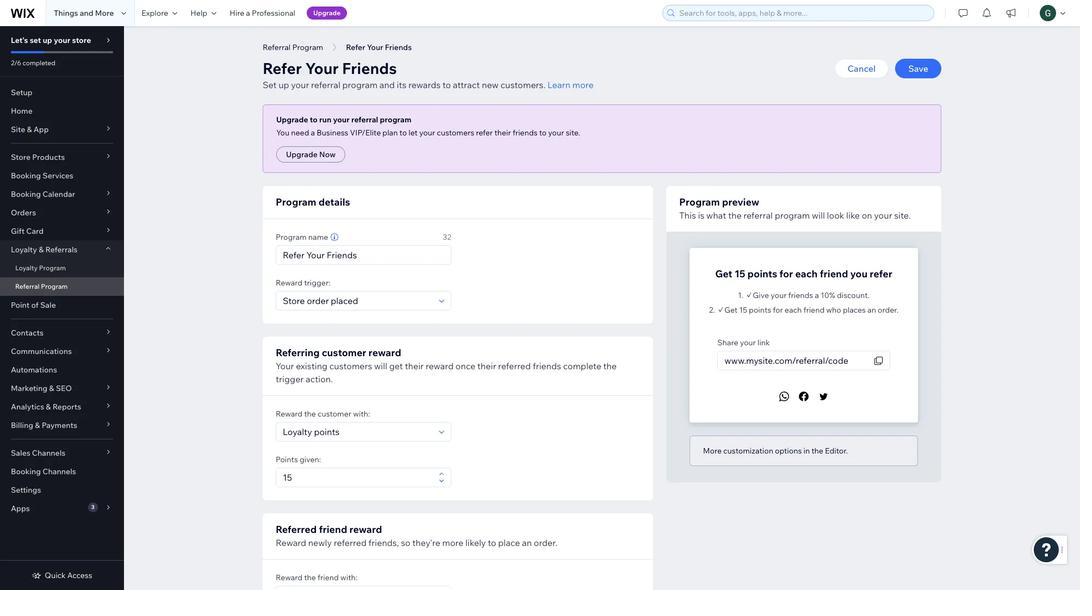 Task type: describe. For each thing, give the bounding box(es) containing it.
learn more link
[[548, 78, 594, 91]]

your inside referring customer reward your existing customers will get their reward once their referred friends complete the trigger action.
[[276, 361, 294, 372]]

store products button
[[0, 148, 124, 167]]

upgrade button
[[307, 7, 347, 20]]

0 horizontal spatial and
[[80, 8, 93, 18]]

upgrade now
[[286, 150, 336, 159]]

gift card
[[11, 226, 44, 236]]

your up 'business'
[[333, 115, 350, 125]]

this
[[680, 210, 696, 221]]

reward for reward the customer with:
[[276, 409, 303, 419]]

you
[[276, 128, 290, 138]]

reward the friend with:
[[276, 573, 358, 583]]

loyalty program link
[[0, 259, 124, 278]]

your inside give your friends a 10% discount. get 15 points for each friend who places an order.
[[771, 291, 787, 300]]

discount.
[[837, 291, 870, 300]]

calendar
[[43, 189, 75, 199]]

0 vertical spatial get
[[716, 268, 733, 280]]

referred inside referring customer reward your existing customers will get their reward once their referred friends complete the trigger action.
[[498, 361, 531, 372]]

channels for booking channels
[[43, 467, 76, 477]]

point
[[11, 300, 30, 310]]

point of sale
[[11, 300, 56, 310]]

store products
[[11, 152, 65, 162]]

a inside give your friends a 10% discount. get 15 points for each friend who places an order.
[[815, 291, 819, 300]]

booking calendar
[[11, 189, 75, 199]]

refer for refer your friends
[[346, 42, 365, 52]]

refer your friends button
[[341, 39, 417, 56]]

loyalty for loyalty program
[[15, 264, 38, 272]]

reward for reward trigger:
[[276, 278, 303, 288]]

like
[[847, 210, 860, 221]]

help button
[[184, 0, 223, 26]]

point of sale link
[[0, 296, 124, 315]]

& for marketing
[[49, 384, 54, 393]]

program up "program name"
[[276, 196, 316, 208]]

store
[[11, 152, 31, 162]]

reward for referring customer reward
[[369, 347, 401, 359]]

plan
[[383, 128, 398, 138]]

friend up reward the friend with: field
[[318, 573, 339, 583]]

need
[[291, 128, 309, 138]]

32
[[443, 232, 452, 242]]

points inside give your friends a 10% discount. get 15 points for each friend who places an order.
[[749, 305, 772, 315]]

each inside give your friends a 10% discount. get 15 points for each friend who places an order.
[[785, 305, 802, 315]]

action.
[[306, 374, 333, 385]]

0 horizontal spatial more
[[95, 8, 114, 18]]

booking for booking services
[[11, 171, 41, 181]]

referral program for referral program button
[[263, 42, 323, 52]]

the inside program preview this is what the referral program will look like on your site.
[[729, 210, 742, 221]]

quick
[[45, 571, 66, 581]]

program preview this is what the referral program will look like on your site.
[[680, 196, 911, 221]]

up inside sidebar element
[[43, 35, 52, 45]]

more customization options in the editor.
[[703, 446, 848, 456]]

0 horizontal spatial a
[[246, 8, 250, 18]]

reward for referred friend reward
[[350, 523, 382, 536]]

services
[[43, 171, 73, 181]]

& for billing
[[35, 421, 40, 430]]

cancel
[[848, 63, 876, 74]]

referring
[[276, 347, 320, 359]]

2/6
[[11, 59, 21, 67]]

reward the customer with:
[[276, 409, 370, 419]]

channels for sales channels
[[32, 448, 65, 458]]

gift
[[11, 226, 25, 236]]

contacts
[[11, 328, 44, 338]]

2/6 completed
[[11, 59, 55, 67]]

for inside give your friends a 10% discount. get 15 points for each friend who places an order.
[[773, 305, 783, 315]]

things and more
[[54, 8, 114, 18]]

with: for reward the friend with:
[[341, 573, 358, 583]]

0 vertical spatial each
[[796, 268, 818, 280]]

cancel button
[[835, 59, 889, 78]]

analytics
[[11, 402, 44, 412]]

orders button
[[0, 204, 124, 222]]

site. inside program preview this is what the referral program will look like on your site.
[[895, 210, 911, 221]]

friend inside give your friends a 10% discount. get 15 points for each friend who places an order.
[[804, 305, 825, 315]]

professional
[[252, 8, 295, 18]]

program left name
[[276, 232, 307, 242]]

reward for reward the friend with:
[[276, 573, 303, 583]]

explore
[[142, 8, 168, 18]]

marketing
[[11, 384, 47, 393]]

set
[[263, 79, 277, 90]]

15 inside give your friends a 10% discount. get 15 points for each friend who places an order.
[[740, 305, 748, 315]]

their right the once
[[478, 361, 496, 372]]

the inside referring customer reward your existing customers will get their reward once their referred friends complete the trigger action.
[[604, 361, 617, 372]]

its
[[397, 79, 407, 90]]

access
[[67, 571, 92, 581]]

your for refer your friends
[[367, 42, 383, 52]]

to left let
[[400, 128, 407, 138]]

completed
[[23, 59, 55, 67]]

sidebar element
[[0, 26, 124, 590]]

booking for booking channels
[[11, 467, 41, 477]]

reward trigger:
[[276, 278, 331, 288]]

your inside program preview this is what the referral program will look like on your site.
[[875, 210, 893, 221]]

friend up 10%
[[820, 268, 849, 280]]

home link
[[0, 102, 124, 120]]

hire a professional link
[[223, 0, 302, 26]]

friends for refer your friends set up your referral program and its rewards to attract new customers. learn more
[[342, 59, 397, 78]]

up inside refer your friends set up your referral program and its rewards to attract new customers. learn more
[[279, 79, 289, 90]]

Points given: text field
[[280, 469, 436, 487]]

is
[[698, 210, 705, 221]]

sales
[[11, 448, 30, 458]]

your right let
[[419, 128, 435, 138]]

customers.
[[501, 79, 546, 90]]

upgrade for upgrade now
[[286, 150, 318, 159]]

attract
[[453, 79, 480, 90]]

program for refer your friends
[[343, 79, 378, 90]]

settings
[[11, 485, 41, 495]]

editor.
[[826, 446, 848, 456]]

orders
[[11, 208, 36, 218]]

referral inside upgrade to run your referral program you need a business vip/elite plan to let your customers refer their friends to your site.
[[351, 115, 378, 125]]

apps
[[11, 504, 30, 514]]

booking for booking calendar
[[11, 189, 41, 199]]

automations
[[11, 365, 57, 375]]

program for program preview
[[775, 210, 810, 221]]

referral for program
[[744, 210, 773, 221]]

sale
[[40, 300, 56, 310]]

marketing & seo button
[[0, 379, 124, 398]]

friend inside referred friend reward reward newly referred friends, so they're more likely to place an order.
[[319, 523, 347, 536]]

complete
[[563, 361, 602, 372]]

vip/elite
[[350, 128, 381, 138]]

points given:
[[276, 455, 321, 465]]

order. inside give your friends a 10% discount. get 15 points for each friend who places an order.
[[878, 305, 899, 315]]

communications button
[[0, 342, 124, 361]]

program details
[[276, 196, 350, 208]]

friends inside referring customer reward your existing customers will get their reward once their referred friends complete the trigger action.
[[533, 361, 562, 372]]

analytics & reports button
[[0, 398, 124, 416]]

friends for refer your friends
[[385, 42, 412, 52]]

will inside referring customer reward your existing customers will get their reward once their referred friends complete the trigger action.
[[374, 361, 388, 372]]

referral program button
[[257, 39, 329, 56]]

upgrade for upgrade
[[313, 9, 341, 17]]

customers inside upgrade to run your referral program you need a business vip/elite plan to let your customers refer their friends to your site.
[[437, 128, 475, 138]]

with: for reward the customer with:
[[353, 409, 370, 419]]

1 vertical spatial reward
[[426, 361, 454, 372]]

quick access
[[45, 571, 92, 581]]

payments
[[42, 421, 77, 430]]

an inside give your friends a 10% discount. get 15 points for each friend who places an order.
[[868, 305, 877, 315]]

an inside referred friend reward reward newly referred friends, so they're more likely to place an order.
[[522, 538, 532, 549]]

trigger
[[276, 374, 304, 385]]

the down "action."
[[304, 409, 316, 419]]

referral program link
[[0, 278, 124, 296]]



Task type: vqa. For each thing, say whether or not it's contained in the screenshot.
Calendar
yes



Task type: locate. For each thing, give the bounding box(es) containing it.
each down get 15 points for each friend you refer
[[785, 305, 802, 315]]

1 vertical spatial will
[[374, 361, 388, 372]]

refer for refer your friends set up your referral program and its rewards to attract new customers. learn more
[[263, 59, 302, 78]]

more right things
[[95, 8, 114, 18]]

1 vertical spatial program
[[380, 115, 412, 125]]

0 vertical spatial with:
[[353, 409, 370, 419]]

and inside refer your friends set up your referral program and its rewards to attract new customers. learn more
[[380, 79, 395, 90]]

2 vertical spatial a
[[815, 291, 819, 300]]

channels up booking channels
[[32, 448, 65, 458]]

customers up "action."
[[330, 361, 372, 372]]

& inside billing & payments dropdown button
[[35, 421, 40, 430]]

referral inside sidebar element
[[15, 282, 40, 291]]

1 vertical spatial 15
[[740, 305, 748, 315]]

1 horizontal spatial an
[[868, 305, 877, 315]]

10%
[[821, 291, 836, 300]]

upgrade for upgrade to run your referral program you need a business vip/elite plan to let your customers refer their friends to your site.
[[276, 115, 308, 125]]

1 vertical spatial order.
[[534, 538, 558, 549]]

more right learn
[[573, 79, 594, 90]]

0 vertical spatial loyalty
[[11, 245, 37, 255]]

booking up orders
[[11, 189, 41, 199]]

1 horizontal spatial referral
[[263, 42, 291, 52]]

program left look
[[775, 210, 810, 221]]

in
[[804, 446, 810, 456]]

channels up settings link
[[43, 467, 76, 477]]

referral for referral program button
[[263, 42, 291, 52]]

referral for refer
[[311, 79, 341, 90]]

program down loyalty & referrals
[[39, 264, 66, 272]]

program inside program preview this is what the referral program will look like on your site.
[[680, 196, 720, 208]]

0 vertical spatial for
[[780, 268, 794, 280]]

store
[[72, 35, 91, 45]]

0 horizontal spatial site.
[[566, 128, 581, 138]]

0 vertical spatial your
[[367, 42, 383, 52]]

options
[[775, 446, 802, 456]]

loyalty & referrals
[[11, 245, 78, 255]]

program inside refer your friends set up your referral program and its rewards to attract new customers. learn more
[[343, 79, 378, 90]]

customer inside referring customer reward your existing customers will get their reward once their referred friends complete the trigger action.
[[322, 347, 367, 359]]

& inside 'marketing & seo' dropdown button
[[49, 384, 54, 393]]

referral down the professional
[[263, 42, 291, 52]]

Search for tools, apps, help & more... field
[[676, 5, 931, 21]]

1 horizontal spatial customers
[[437, 128, 475, 138]]

1 vertical spatial and
[[380, 79, 395, 90]]

friends down customers. at the top of page
[[513, 128, 538, 138]]

give
[[753, 291, 769, 300]]

loyalty
[[11, 245, 37, 255], [15, 264, 38, 272]]

0 horizontal spatial refer
[[263, 59, 302, 78]]

referral inside program preview this is what the referral program will look like on your site.
[[744, 210, 773, 221]]

your down learn
[[549, 128, 564, 138]]

a right hire
[[246, 8, 250, 18]]

each up give your friends a 10% discount. get 15 points for each friend who places an order.
[[796, 268, 818, 280]]

for down get 15 points for each friend you refer
[[773, 305, 783, 315]]

referred
[[276, 523, 317, 536]]

customers
[[437, 128, 475, 138], [330, 361, 372, 372]]

an right the place at left bottom
[[522, 538, 532, 549]]

2 horizontal spatial your
[[367, 42, 383, 52]]

& up loyalty program
[[39, 245, 44, 255]]

preview
[[722, 196, 760, 208]]

referred inside referred friend reward reward newly referred friends, so they're more likely to place an order.
[[334, 538, 367, 549]]

booking down store
[[11, 171, 41, 181]]

program up is
[[680, 196, 720, 208]]

refer up set
[[263, 59, 302, 78]]

1 vertical spatial points
[[749, 305, 772, 315]]

0 horizontal spatial referred
[[334, 538, 367, 549]]

friends down get 15 points for each friend you refer
[[789, 291, 814, 300]]

& for analytics
[[46, 402, 51, 412]]

friends
[[513, 128, 538, 138], [789, 291, 814, 300], [533, 361, 562, 372]]

1 horizontal spatial refer
[[870, 268, 893, 280]]

their down new
[[495, 128, 511, 138]]

0 vertical spatial will
[[812, 210, 825, 221]]

order. inside referred friend reward reward newly referred friends, so they're more likely to place an order.
[[534, 538, 558, 549]]

up right set
[[279, 79, 289, 90]]

1 vertical spatial more
[[703, 446, 722, 456]]

learn
[[548, 79, 571, 90]]

app
[[34, 125, 49, 134]]

1 horizontal spatial and
[[380, 79, 395, 90]]

to inside refer your friends set up your referral program and its rewards to attract new customers. learn more
[[443, 79, 451, 90]]

1 booking from the top
[[11, 171, 41, 181]]

program inside upgrade to run your referral program you need a business vip/elite plan to let your customers refer their friends to your site.
[[380, 115, 412, 125]]

loyalty inside popup button
[[11, 245, 37, 255]]

will
[[812, 210, 825, 221], [374, 361, 388, 372]]

customers right let
[[437, 128, 475, 138]]

site
[[11, 125, 25, 134]]

loyalty down gift card
[[11, 245, 37, 255]]

2 vertical spatial reward
[[350, 523, 382, 536]]

& for loyalty
[[39, 245, 44, 255]]

customer up reward the customer with: field
[[318, 409, 352, 419]]

1 horizontal spatial more
[[703, 446, 722, 456]]

refer inside upgrade to run your referral program you need a business vip/elite plan to let your customers refer their friends to your site.
[[476, 128, 493, 138]]

Share your link field
[[722, 352, 870, 370]]

reward left the once
[[426, 361, 454, 372]]

with: up reward the customer with: field
[[353, 409, 370, 419]]

your inside sidebar element
[[54, 35, 70, 45]]

a inside upgrade to run your referral program you need a business vip/elite plan to let your customers refer their friends to your site.
[[311, 128, 315, 138]]

friends,
[[369, 538, 399, 549]]

0 horizontal spatial your
[[276, 361, 294, 372]]

your left link
[[740, 338, 756, 348]]

and right things
[[80, 8, 93, 18]]

1 horizontal spatial order.
[[878, 305, 899, 315]]

look
[[827, 210, 845, 221]]

1 vertical spatial your
[[305, 59, 339, 78]]

friends inside give your friends a 10% discount. get 15 points for each friend who places an order.
[[789, 291, 814, 300]]

2 horizontal spatial referral
[[744, 210, 773, 221]]

2 reward from the top
[[276, 409, 303, 419]]

0 horizontal spatial customers
[[330, 361, 372, 372]]

1 vertical spatial booking
[[11, 189, 41, 199]]

refer your friends set up your referral program and its rewards to attract new customers. learn more
[[263, 59, 594, 90]]

0 vertical spatial referral
[[311, 79, 341, 90]]

booking inside dropdown button
[[11, 189, 41, 199]]

1 horizontal spatial your
[[305, 59, 339, 78]]

the
[[729, 210, 742, 221], [604, 361, 617, 372], [304, 409, 316, 419], [812, 446, 824, 456], [304, 573, 316, 583]]

1 vertical spatial channels
[[43, 467, 76, 477]]

booking channels link
[[0, 463, 124, 481]]

loyalty for loyalty & referrals
[[11, 245, 37, 255]]

loyalty down loyalty & referrals
[[15, 264, 38, 272]]

1 vertical spatial refer
[[263, 59, 302, 78]]

on
[[862, 210, 873, 221]]

loyalty program
[[15, 264, 66, 272]]

referral inside refer your friends set up your referral program and its rewards to attract new customers. learn more
[[311, 79, 341, 90]]

and left its
[[380, 79, 395, 90]]

referral inside button
[[263, 42, 291, 52]]

booking services link
[[0, 167, 124, 185]]

&
[[27, 125, 32, 134], [39, 245, 44, 255], [49, 384, 54, 393], [46, 402, 51, 412], [35, 421, 40, 430]]

0 horizontal spatial refer
[[476, 128, 493, 138]]

upgrade up referral program button
[[313, 9, 341, 17]]

0 vertical spatial reward
[[369, 347, 401, 359]]

0 horizontal spatial referral
[[311, 79, 341, 90]]

0 horizontal spatial more
[[443, 538, 464, 549]]

1 vertical spatial referral
[[351, 115, 378, 125]]

0 vertical spatial order.
[[878, 305, 899, 315]]

1 vertical spatial referred
[[334, 538, 367, 549]]

friends inside button
[[385, 42, 412, 52]]

1 vertical spatial referral program
[[15, 282, 68, 291]]

you
[[851, 268, 868, 280]]

loyalty inside 'link'
[[15, 264, 38, 272]]

site. inside upgrade to run your referral program you need a business vip/elite plan to let your customers refer their friends to your site.
[[566, 128, 581, 138]]

automations link
[[0, 361, 124, 379]]

for up give your friends a 10% discount. get 15 points for each friend who places an order.
[[780, 268, 794, 280]]

2 vertical spatial program
[[775, 210, 810, 221]]

setup
[[11, 88, 33, 97]]

1 vertical spatial more
[[443, 538, 464, 549]]

reward
[[276, 278, 303, 288], [276, 409, 303, 419], [276, 538, 306, 549], [276, 573, 303, 583]]

your right give
[[771, 291, 787, 300]]

1 horizontal spatial more
[[573, 79, 594, 90]]

program up sale
[[41, 282, 68, 291]]

program left its
[[343, 79, 378, 90]]

to right likely
[[488, 538, 497, 549]]

refer down upgrade button in the top left of the page
[[346, 42, 365, 52]]

business
[[317, 128, 349, 138]]

communications
[[11, 347, 72, 356]]

reward up get
[[369, 347, 401, 359]]

order. right the place at left bottom
[[534, 538, 558, 549]]

friends inside refer your friends set up your referral program and its rewards to attract new customers. learn more
[[342, 59, 397, 78]]

& left "reports"
[[46, 402, 51, 412]]

referral down preview
[[744, 210, 773, 221]]

the right the complete
[[604, 361, 617, 372]]

0 vertical spatial referral program
[[263, 42, 323, 52]]

1 vertical spatial each
[[785, 305, 802, 315]]

0 vertical spatial up
[[43, 35, 52, 45]]

reports
[[53, 402, 81, 412]]

refer
[[476, 128, 493, 138], [870, 268, 893, 280]]

settings link
[[0, 481, 124, 500]]

the down preview
[[729, 210, 742, 221]]

billing & payments
[[11, 421, 77, 430]]

reward up 'friends,'
[[350, 523, 382, 536]]

let's set up your store
[[11, 35, 91, 45]]

referral program inside button
[[263, 42, 323, 52]]

0 horizontal spatial program
[[343, 79, 378, 90]]

site. down learn more link
[[566, 128, 581, 138]]

refer
[[346, 42, 365, 52], [263, 59, 302, 78]]

1 vertical spatial friends
[[342, 59, 397, 78]]

0 horizontal spatial up
[[43, 35, 52, 45]]

an
[[868, 305, 877, 315], [522, 538, 532, 549]]

existing
[[296, 361, 328, 372]]

channels inside 'popup button'
[[32, 448, 65, 458]]

places
[[843, 305, 866, 315]]

save button
[[896, 59, 942, 78]]

friends inside upgrade to run your referral program you need a business vip/elite plan to let your customers refer their friends to your site.
[[513, 128, 538, 138]]

your right on
[[875, 210, 893, 221]]

referred right the once
[[498, 361, 531, 372]]

order. right places
[[878, 305, 899, 315]]

0 vertical spatial more
[[573, 79, 594, 90]]

a
[[246, 8, 250, 18], [311, 128, 315, 138], [815, 291, 819, 300]]

up right set at left
[[43, 35, 52, 45]]

who
[[827, 305, 842, 315]]

0 vertical spatial referral
[[263, 42, 291, 52]]

0 horizontal spatial will
[[374, 361, 388, 372]]

more inside refer your friends set up your referral program and its rewards to attract new customers. learn more
[[573, 79, 594, 90]]

& inside analytics & reports dropdown button
[[46, 402, 51, 412]]

0 vertical spatial 15
[[735, 268, 746, 280]]

2 horizontal spatial a
[[815, 291, 819, 300]]

will left look
[[812, 210, 825, 221]]

referral
[[311, 79, 341, 90], [351, 115, 378, 125], [744, 210, 773, 221]]

their inside upgrade to run your referral program you need a business vip/elite plan to let your customers refer their friends to your site.
[[495, 128, 511, 138]]

2 vertical spatial friends
[[533, 361, 562, 372]]

0 vertical spatial booking
[[11, 171, 41, 181]]

will left get
[[374, 361, 388, 372]]

loyalty & referrals button
[[0, 241, 124, 259]]

to left attract
[[443, 79, 451, 90]]

& left seo
[[49, 384, 54, 393]]

help
[[191, 8, 207, 18]]

refer inside refer your friends set up your referral program and its rewards to attract new customers. learn more
[[263, 59, 302, 78]]

to inside referred friend reward reward newly referred friends, so they're more likely to place an order.
[[488, 538, 497, 549]]

friend
[[820, 268, 849, 280], [804, 305, 825, 315], [319, 523, 347, 536], [318, 573, 339, 583]]

customers inside referring customer reward your existing customers will get their reward once their referred friends complete the trigger action.
[[330, 361, 372, 372]]

1 vertical spatial an
[[522, 538, 532, 549]]

let
[[409, 128, 418, 138]]

1 vertical spatial friends
[[789, 291, 814, 300]]

more
[[573, 79, 594, 90], [443, 538, 464, 549]]

their right get
[[405, 361, 424, 372]]

& for site
[[27, 125, 32, 134]]

0 vertical spatial points
[[748, 268, 778, 280]]

0 horizontal spatial an
[[522, 538, 532, 549]]

share
[[718, 338, 739, 348]]

program inside 'loyalty program' 'link'
[[39, 264, 66, 272]]

3 reward from the top
[[276, 538, 306, 549]]

points
[[276, 455, 298, 465]]

what
[[707, 210, 727, 221]]

order.
[[878, 305, 899, 315], [534, 538, 558, 549]]

0 vertical spatial refer
[[346, 42, 365, 52]]

1 horizontal spatial a
[[311, 128, 315, 138]]

site. right on
[[895, 210, 911, 221]]

your inside refer your friends button
[[367, 42, 383, 52]]

the down newly
[[304, 573, 316, 583]]

program inside referral program link
[[41, 282, 68, 291]]

an right places
[[868, 305, 877, 315]]

0 vertical spatial upgrade
[[313, 9, 341, 17]]

1 vertical spatial site.
[[895, 210, 911, 221]]

marketing & seo
[[11, 384, 72, 393]]

& right the site
[[27, 125, 32, 134]]

1 horizontal spatial site.
[[895, 210, 911, 221]]

3
[[91, 504, 95, 511]]

1 vertical spatial customers
[[330, 361, 372, 372]]

0 vertical spatial channels
[[32, 448, 65, 458]]

upgrade now button
[[276, 146, 346, 163]]

your for refer your friends set up your referral program and its rewards to attract new customers. learn more
[[305, 59, 339, 78]]

analytics & reports
[[11, 402, 81, 412]]

will inside program preview this is what the referral program will look like on your site.
[[812, 210, 825, 221]]

the right in
[[812, 446, 824, 456]]

0 vertical spatial friends
[[513, 128, 538, 138]]

1 vertical spatial with:
[[341, 573, 358, 583]]

1 vertical spatial get
[[725, 305, 738, 315]]

things
[[54, 8, 78, 18]]

refer inside button
[[346, 42, 365, 52]]

home
[[11, 106, 33, 116]]

upgrade to run your referral program you need a business vip/elite plan to let your customers refer their friends to your site.
[[276, 115, 581, 138]]

of
[[31, 300, 39, 310]]

name
[[308, 232, 328, 242]]

15
[[735, 268, 746, 280], [740, 305, 748, 315]]

& inside loyalty & referrals popup button
[[39, 245, 44, 255]]

friend up newly
[[319, 523, 347, 536]]

2 horizontal spatial program
[[775, 210, 810, 221]]

to down customers. at the top of page
[[540, 128, 547, 138]]

0 vertical spatial program
[[343, 79, 378, 90]]

a right need
[[311, 128, 315, 138]]

to
[[443, 79, 451, 90], [310, 115, 318, 125], [400, 128, 407, 138], [540, 128, 547, 138], [488, 538, 497, 549]]

give your friends a 10% discount. get 15 points for each friend who places an order.
[[725, 291, 899, 315]]

your right set
[[291, 79, 309, 90]]

0 vertical spatial site.
[[566, 128, 581, 138]]

reward inside referred friend reward reward newly referred friends, so they're more likely to place an order.
[[276, 538, 306, 549]]

your inside refer your friends set up your referral program and its rewards to attract new customers. learn more
[[305, 59, 339, 78]]

referral up point of sale
[[15, 282, 40, 291]]

site & app
[[11, 125, 49, 134]]

card
[[26, 226, 44, 236]]

referral program for referral program link
[[15, 282, 68, 291]]

a left 10%
[[815, 291, 819, 300]]

let's
[[11, 35, 28, 45]]

1 horizontal spatial up
[[279, 79, 289, 90]]

referral program inside sidebar element
[[15, 282, 68, 291]]

get inside give your friends a 10% discount. get 15 points for each friend who places an order.
[[725, 305, 738, 315]]

friend left who
[[804, 305, 825, 315]]

referral up vip/elite
[[351, 115, 378, 125]]

1 horizontal spatial referral program
[[263, 42, 323, 52]]

referred right newly
[[334, 538, 367, 549]]

get
[[390, 361, 403, 372]]

reward inside referred friend reward reward newly referred friends, so they're more likely to place an order.
[[350, 523, 382, 536]]

1 vertical spatial for
[[773, 305, 783, 315]]

program inside referral program button
[[292, 42, 323, 52]]

refer right you
[[870, 268, 893, 280]]

more left customization
[[703, 446, 722, 456]]

1 horizontal spatial refer
[[346, 42, 365, 52]]

0 vertical spatial more
[[95, 8, 114, 18]]

referring customer reward your existing customers will get their reward once their referred friends complete the trigger action.
[[276, 347, 617, 385]]

& right billing on the bottom
[[35, 421, 40, 430]]

once
[[456, 361, 476, 372]]

friends up its
[[385, 42, 412, 52]]

program down upgrade button in the top left of the page
[[292, 42, 323, 52]]

1 reward from the top
[[276, 278, 303, 288]]

customization
[[724, 446, 774, 456]]

1 horizontal spatial referred
[[498, 361, 531, 372]]

friends down refer your friends on the top left of the page
[[342, 59, 397, 78]]

program name
[[276, 232, 328, 242]]

upgrade down need
[[286, 150, 318, 159]]

2 vertical spatial referral
[[744, 210, 773, 221]]

points up give
[[748, 268, 778, 280]]

refer your friends
[[346, 42, 412, 52]]

your inside refer your friends set up your referral program and its rewards to attract new customers. learn more
[[291, 79, 309, 90]]

their
[[495, 128, 511, 138], [405, 361, 424, 372], [478, 361, 496, 372]]

seo
[[56, 384, 72, 393]]

Reward the customer with: field
[[280, 423, 436, 441]]

2 vertical spatial your
[[276, 361, 294, 372]]

& inside site & app popup button
[[27, 125, 32, 134]]

save
[[909, 63, 929, 74]]

1 vertical spatial refer
[[870, 268, 893, 280]]

program up plan
[[380, 115, 412, 125]]

1 vertical spatial customer
[[318, 409, 352, 419]]

4 reward from the top
[[276, 573, 303, 583]]

Reward trigger: field
[[280, 292, 436, 310]]

2 booking from the top
[[11, 189, 41, 199]]

more inside referred friend reward reward newly referred friends, so they're more likely to place an order.
[[443, 538, 464, 549]]

more left likely
[[443, 538, 464, 549]]

2 vertical spatial upgrade
[[286, 150, 318, 159]]

Reward the friend with: field
[[280, 587, 436, 590]]

1 vertical spatial up
[[279, 79, 289, 90]]

to left run in the top left of the page
[[310, 115, 318, 125]]

booking channels
[[11, 467, 76, 477]]

referral program down the professional
[[263, 42, 323, 52]]

friends left the complete
[[533, 361, 562, 372]]

0 vertical spatial referred
[[498, 361, 531, 372]]

upgrade up need
[[276, 115, 308, 125]]

your left store
[[54, 35, 70, 45]]

3 booking from the top
[[11, 467, 41, 477]]

1 vertical spatial upgrade
[[276, 115, 308, 125]]

program inside program preview this is what the referral program will look like on your site.
[[775, 210, 810, 221]]

0 vertical spatial an
[[868, 305, 877, 315]]

now
[[319, 150, 336, 159]]

referral for referral program link
[[15, 282, 40, 291]]

refer down new
[[476, 128, 493, 138]]

upgrade inside upgrade to run your referral program you need a business vip/elite plan to let your customers refer their friends to your site.
[[276, 115, 308, 125]]

0 vertical spatial a
[[246, 8, 250, 18]]

0 horizontal spatial referral
[[15, 282, 40, 291]]

booking up settings
[[11, 467, 41, 477]]

points down give
[[749, 305, 772, 315]]

Program name field
[[280, 246, 448, 264]]

referral program down loyalty program
[[15, 282, 68, 291]]

referral up run in the top left of the page
[[311, 79, 341, 90]]

referrals
[[45, 245, 78, 255]]

1 horizontal spatial will
[[812, 210, 825, 221]]

setup link
[[0, 83, 124, 102]]

0 vertical spatial customer
[[322, 347, 367, 359]]

with: up reward the friend with: field
[[341, 573, 358, 583]]

referral program
[[263, 42, 323, 52], [15, 282, 68, 291]]

2 vertical spatial booking
[[11, 467, 41, 477]]

so
[[401, 538, 411, 549]]



